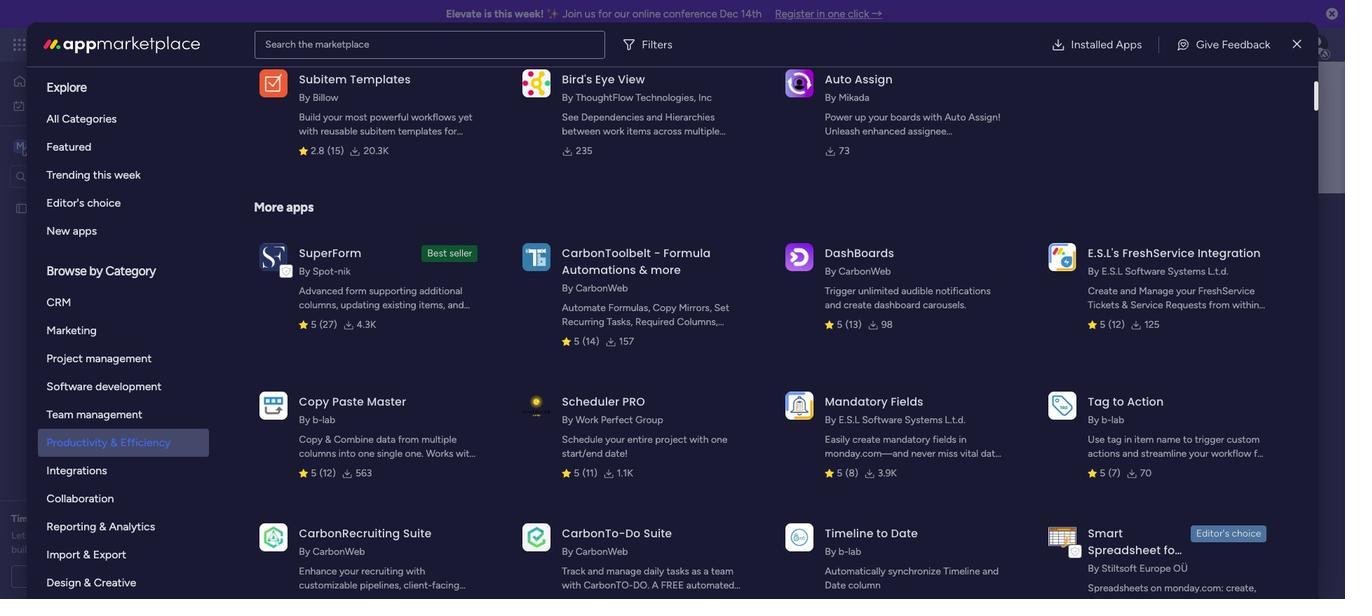 Task type: locate. For each thing, give the bounding box(es) containing it.
carbonweb down carbonto-
[[576, 547, 628, 558]]

by down bird's
[[562, 92, 573, 104]]

apps for more apps
[[286, 200, 314, 215]]

auto down recurring
[[562, 330, 584, 342]]

boards down 'between'
[[562, 140, 592, 152]]

0 horizontal spatial more
[[651, 262, 681, 279]]

perfect
[[601, 415, 633, 427]]

1 horizontal spatial auto
[[825, 72, 852, 88]]

charge
[[96, 544, 126, 556]]

l.t.d. inside e.s.l's freshservice integration by e.s.l software systems l.t.d.
[[1208, 266, 1229, 278]]

in inside easily create mandatory fields in monday.com—and never miss vital data again!
[[959, 434, 967, 446]]

form
[[346, 286, 367, 297]]

1 horizontal spatial 5 (12)
[[1100, 319, 1125, 331]]

work
[[113, 36, 139, 53], [47, 99, 68, 111], [603, 126, 625, 138]]

by inside carbonto-do suite by carbonweb
[[562, 547, 573, 558]]

2 horizontal spatial a
[[704, 566, 709, 578]]

multiple
[[685, 126, 720, 138], [422, 434, 457, 446]]

app logo image
[[260, 69, 288, 97], [523, 69, 551, 97], [786, 69, 814, 97], [523, 243, 551, 271], [260, 243, 288, 271], [786, 243, 814, 271], [1049, 243, 1077, 271], [260, 392, 288, 420], [523, 392, 551, 420], [786, 392, 814, 420], [1049, 392, 1077, 420], [260, 524, 288, 552], [523, 524, 551, 552], [786, 524, 814, 552], [1049, 524, 1077, 552]]

multiple up works
[[422, 434, 457, 446]]

date up synchronize
[[891, 526, 918, 542]]

dashboards
[[825, 246, 895, 262]]

work inside button
[[47, 99, 68, 111]]

2 horizontal spatial b-
[[1102, 415, 1112, 427]]

a inside see dependencies and hierarchies between work items across multiple boards on a visual canvas
[[608, 140, 613, 152]]

1 vertical spatial freshservice
[[1199, 286, 1255, 297]]

monday.com—and
[[825, 448, 909, 460]]

systems up the requests
[[1168, 266, 1206, 278]]

from left within
[[1209, 300, 1230, 312]]

test list box
[[0, 194, 179, 410]]

seller
[[449, 248, 472, 260]]

1 horizontal spatial from
[[1209, 300, 1230, 312]]

1 horizontal spatial to
[[1113, 394, 1125, 410]]

notifications
[[936, 286, 991, 297]]

0 horizontal spatial monday
[[62, 36, 111, 53]]

monday up the home button
[[62, 36, 111, 53]]

for down enhanced
[[883, 140, 895, 152]]

b- up automatically
[[839, 547, 849, 558]]

in right recently
[[458, 316, 465, 328]]

5 left (11)
[[574, 468, 580, 480]]

from inside create and manage your freshservice tickets & service requests from within monday.com
[[1209, 300, 1230, 312]]

suite right do
[[644, 526, 672, 542]]

app logo image for dashboards
[[786, 243, 814, 271]]

by up enhance
[[299, 547, 310, 558]]

advanced form supporting additional columns, updating existing items, and conditional filtering
[[299, 286, 464, 326]]

2 horizontal spatial one
[[828, 8, 846, 20]]

1 vertical spatial apps
[[73, 225, 97, 238]]

5 left (27)
[[311, 319, 317, 331]]

0 vertical spatial (12)
[[1109, 319, 1125, 331]]

data inside easily create mandatory fields in monday.com—and never miss vital data again!
[[981, 448, 1001, 460]]

dashboards,
[[299, 594, 352, 600]]

apps image
[[1192, 38, 1206, 52]]

easily
[[825, 434, 850, 446]]

5 (7)
[[1100, 468, 1121, 480]]

with inside enhance your recruiting with customizable pipelines, client-facing dashboards, automation & more.
[[406, 566, 425, 578]]

copy inside automate formulas, copy mirrors, set recurring tasks, required columns, auto assign, and more!
[[653, 302, 677, 314]]

1 vertical spatial 5 (12)
[[311, 468, 336, 480]]

5 for carbontoolbelt - formula automations & more
[[574, 336, 580, 348]]

0 vertical spatial more
[[898, 140, 920, 152]]

b- inside tag to action by b-lab
[[1102, 415, 1112, 427]]

lab up tag
[[1112, 415, 1125, 427]]

for inside build your most powerful workflows yet with reusable subitem templates for recurring project tasks.
[[445, 126, 457, 138]]

0 vertical spatial choice
[[87, 196, 121, 210]]

maximum
[[1088, 462, 1131, 474]]

power
[[825, 112, 853, 123]]

app logo image for bird's eye view
[[523, 69, 551, 97]]

l.t.d. up fields
[[945, 415, 966, 427]]

across
[[654, 126, 682, 138]]

for
[[598, 8, 612, 20], [445, 126, 457, 138], [883, 140, 895, 152], [1254, 448, 1267, 460], [36, 514, 49, 525], [1164, 543, 1180, 559]]

for left an
[[36, 514, 49, 525]]

0 vertical spatial workspace
[[60, 139, 115, 153]]

0 horizontal spatial work
[[47, 99, 68, 111]]

our up so
[[28, 530, 42, 542]]

by up the track
[[562, 547, 573, 558]]

see for see dependencies and hierarchies between work items across multiple boards on a visual canvas
[[562, 112, 579, 123]]

lab for tag
[[1112, 415, 1125, 427]]

0 vertical spatial copy
[[653, 302, 677, 314]]

brad klo image
[[1306, 34, 1329, 56]]

excel-
[[1220, 597, 1247, 600]]

b- inside the timeline to date by b-lab
[[839, 547, 849, 558]]

software down project
[[47, 380, 93, 394]]

1 vertical spatial l.t.d.
[[945, 415, 966, 427]]

app logo image for e.s.l's freshservice integration
[[1049, 243, 1077, 271]]

2 horizontal spatial this
[[494, 8, 512, 20]]

timeline
[[825, 526, 874, 542], [944, 566, 981, 578]]

0 vertical spatial auto
[[825, 72, 852, 88]]

featured
[[47, 140, 91, 154]]

1 vertical spatial multiple
[[422, 434, 457, 446]]

mandatory
[[825, 394, 888, 410]]

1 horizontal spatial systems
[[1168, 266, 1206, 278]]

on right "235"
[[595, 140, 606, 152]]

oü
[[1174, 563, 1188, 575]]

0 vertical spatial schedule
[[562, 434, 603, 446]]

up
[[855, 112, 866, 123]]

& inside the copy & combine data from multiple columns into one single one. works with subitems as well!
[[325, 434, 331, 446]]

suite up the recruiting
[[403, 526, 432, 542]]

freshservice inside e.s.l's freshservice integration by e.s.l software systems l.t.d.
[[1123, 246, 1195, 262]]

schedule down import
[[46, 571, 87, 583]]

and inside spreadsheets on monday.com: create, edit, import, and export using excel-lik
[[1144, 597, 1160, 600]]

0 horizontal spatial to
[[877, 526, 888, 542]]

auto
[[825, 72, 852, 88], [945, 112, 966, 123], [562, 330, 584, 342]]

software up manage
[[1125, 266, 1166, 278]]

1 vertical spatial choice
[[1232, 528, 1262, 540]]

streamline
[[1142, 448, 1187, 460]]

1 vertical spatial systems
[[905, 415, 943, 427]]

lab inside copy paste master by b-lab
[[323, 415, 335, 427]]

see left plans
[[245, 39, 262, 51]]

copy inside the copy & combine data from multiple columns into one single one. works with subitems as well!
[[299, 434, 323, 446]]

a up the automated
[[704, 566, 709, 578]]

lab
[[323, 415, 335, 427], [1112, 415, 1125, 427], [849, 547, 862, 558]]

1 horizontal spatial on
[[1151, 583, 1162, 595]]

5 for dashboards
[[837, 319, 843, 331]]

editor's choice up "create,"
[[1197, 528, 1262, 540]]

1 vertical spatial monday
[[1088, 560, 1137, 576]]

e.s.l down mandatory
[[839, 415, 860, 427]]

by inside dashboards by carbonweb
[[825, 266, 837, 278]]

(14)
[[583, 336, 600, 348]]

week
[[114, 168, 141, 182]]

option
[[0, 196, 179, 199]]

in right tag
[[1125, 434, 1132, 446]]

by
[[299, 92, 310, 104], [562, 92, 573, 104], [825, 92, 837, 104], [299, 266, 310, 278], [825, 266, 837, 278], [1088, 266, 1100, 278], [562, 283, 573, 295], [299, 415, 310, 427], [562, 415, 573, 427], [825, 415, 837, 427], [1088, 415, 1100, 427], [299, 547, 310, 558], [562, 547, 573, 558], [825, 547, 837, 558], [1088, 563, 1100, 575]]

0 vertical spatial software
[[1125, 266, 1166, 278]]

import
[[47, 549, 80, 562]]

0 vertical spatial editor's choice
[[47, 196, 121, 210]]

0 horizontal spatial from
[[398, 434, 419, 446]]

Search in workspace field
[[29, 168, 117, 185]]

and inside automate formulas, copy mirrors, set recurring tasks, required columns, auto assign, and more!
[[620, 330, 636, 342]]

see up 'between'
[[562, 112, 579, 123]]

project management
[[47, 352, 152, 366]]

software inside mandatory fields by e.s.l software systems l.t.d.
[[862, 415, 903, 427]]

superform
[[299, 246, 362, 262]]

& inside create and manage your freshservice tickets & service requests from within monday.com
[[1122, 300, 1129, 312]]

suite
[[403, 526, 432, 542], [644, 526, 672, 542]]

1 vertical spatial more
[[651, 262, 681, 279]]

to for date
[[877, 526, 888, 542]]

fields
[[933, 434, 957, 446]]

1 horizontal spatial (12)
[[1109, 319, 1125, 331]]

0 vertical spatial to
[[1113, 394, 1125, 410]]

work for my
[[47, 99, 68, 111]]

inbox image
[[1130, 38, 1144, 52]]

monday
[[62, 36, 111, 53], [1088, 560, 1137, 576]]

by up power
[[825, 92, 837, 104]]

0 vertical spatial review
[[96, 514, 127, 525]]

on down europe on the right of the page
[[1151, 583, 1162, 595]]

0 vertical spatial data
[[376, 434, 396, 446]]

98
[[882, 319, 893, 331]]

& up columns
[[325, 434, 331, 446]]

✨
[[547, 8, 560, 20]]

enhanced
[[863, 126, 906, 138]]

our left online
[[615, 8, 630, 20]]

0 horizontal spatial on
[[595, 140, 606, 152]]

app logo image for tag to action
[[1049, 392, 1077, 420]]

b- inside copy paste master by b-lab
[[313, 415, 323, 427]]

lab inside the timeline to date by b-lab
[[849, 547, 862, 558]]

far.
[[46, 544, 60, 556]]

app logo image for carbontoolbelt - formula automations & more
[[523, 243, 551, 271]]

columns,
[[677, 316, 718, 328]]

carbonweb down 'carbonrecruiting'
[[313, 547, 365, 558]]

all categories
[[47, 112, 117, 126]]

by left work
[[562, 415, 573, 427]]

a down import & export
[[89, 571, 94, 583]]

for right "us"
[[598, 8, 612, 20]]

boards inside the power up your boards with auto assign! unleash enhanced assignee automations for more productivity.
[[891, 112, 921, 123]]

2 vertical spatial software
[[862, 415, 903, 427]]

0 vertical spatial create
[[844, 300, 872, 312]]

templates
[[398, 126, 442, 138]]

spreadsheets on monday.com: create, edit, import, and export using excel-lik
[[1088, 583, 1261, 600]]

5 (12)
[[1100, 319, 1125, 331], [311, 468, 336, 480]]

by inside scheduler pro by work perfect group
[[562, 415, 573, 427]]

to inside the timeline to date by b-lab
[[877, 526, 888, 542]]

5 (12) for copy
[[311, 468, 336, 480]]

0 vertical spatial see
[[245, 39, 262, 51]]

best
[[427, 248, 447, 260]]

timeline up automatically
[[825, 526, 874, 542]]

by inside carbonrecruiting suite by carbonweb
[[299, 547, 310, 558]]

by inside bird's eye view by thoughtflow technologies, inc
[[562, 92, 573, 104]]

more inside the power up your boards with auto assign! unleash enhanced assignee automations for more productivity.
[[898, 140, 920, 152]]

0 horizontal spatial lab
[[323, 415, 335, 427]]

app logo image for scheduler pro
[[523, 392, 551, 420]]

(13)
[[846, 319, 862, 331]]

subitems
[[299, 462, 339, 474]]

click
[[848, 8, 870, 20]]

1 horizontal spatial as
[[692, 566, 702, 578]]

1 horizontal spatial e.s.l
[[1102, 266, 1123, 278]]

app logo image for auto assign
[[786, 69, 814, 97]]

0 horizontal spatial timeline
[[825, 526, 874, 542]]

more down the - in the left of the page
[[651, 262, 681, 279]]

0 vertical spatial monday
[[62, 36, 111, 53]]

1 vertical spatial see
[[562, 112, 579, 123]]

0 horizontal spatial auto
[[562, 330, 584, 342]]

1 vertical spatial create
[[853, 434, 881, 446]]

data up single
[[376, 434, 396, 446]]

schedule up start/end
[[562, 434, 603, 446]]

schedule inside "schedule your entire project with one start/end date!"
[[562, 434, 603, 446]]

systems inside mandatory fields by e.s.l software systems l.t.d.
[[905, 415, 943, 427]]

5 for e.s.l's freshservice integration
[[1100, 319, 1106, 331]]

formulas,
[[609, 302, 651, 314]]

date inside automatically synchronize timeline and date column
[[825, 580, 846, 592]]

1 horizontal spatial a
[[608, 140, 613, 152]]

lab inside tag to action by b-lab
[[1112, 415, 1125, 427]]

for up oü
[[1164, 543, 1180, 559]]

multiple down hierarchies
[[685, 126, 720, 138]]

conference
[[664, 8, 717, 20]]

by up build
[[299, 92, 310, 104]]

more
[[898, 140, 920, 152], [651, 262, 681, 279]]

app logo image for mandatory fields
[[786, 392, 814, 420]]

5 for copy paste master
[[311, 468, 317, 480]]

invite members image
[[1161, 38, 1175, 52]]

copy up required at bottom
[[653, 302, 677, 314]]

miss
[[938, 448, 958, 460]]

monday down spreadsheet
[[1088, 560, 1137, 576]]

yet
[[459, 112, 473, 123]]

boards up enhanced
[[891, 112, 921, 123]]

your up reusable
[[323, 112, 343, 123]]

lab up automatically
[[849, 547, 862, 558]]

0 vertical spatial on
[[595, 140, 606, 152]]

5 left the (13)
[[837, 319, 843, 331]]

tickets
[[1088, 300, 1120, 312]]

by up trigger
[[825, 266, 837, 278]]

in up vital
[[959, 434, 967, 446]]

5 down columns
[[311, 468, 317, 480]]

date down automatically
[[825, 580, 846, 592]]

to right tag
[[1113, 394, 1125, 410]]

0 horizontal spatial l.t.d.
[[945, 415, 966, 427]]

by left stiltsoft
[[1088, 563, 1100, 575]]

with inside the power up your boards with auto assign! unleash enhanced assignee automations for more productivity.
[[923, 112, 943, 123]]

new apps
[[47, 225, 97, 238]]

name
[[1157, 434, 1181, 446]]

as inside track and manage daily tasks as a team with carbonto-do. a free automated task management system.
[[692, 566, 702, 578]]

for inside smart spreadsheet for monday
[[1164, 543, 1180, 559]]

integrations
[[47, 464, 107, 478]]

all
[[47, 112, 59, 126]]

1 vertical spatial editor's choice
[[1197, 528, 1262, 540]]

as down into
[[342, 462, 351, 474]]

by up automatically
[[825, 547, 837, 558]]

workflows
[[411, 112, 456, 123]]

see inside see dependencies and hierarchies between work items across multiple boards on a visual canvas
[[562, 112, 579, 123]]

apps for new apps
[[73, 225, 97, 238]]

automation
[[355, 594, 405, 600]]

5 (12) down tickets
[[1100, 319, 1125, 331]]

1 vertical spatial auto
[[945, 112, 966, 123]]

subitem
[[299, 72, 347, 88]]

by up easily at right
[[825, 415, 837, 427]]

1 horizontal spatial timeline
[[944, 566, 981, 578]]

app logo image for copy paste master
[[260, 392, 288, 420]]

editor's choice down search in workspace "field"
[[47, 196, 121, 210]]

2 vertical spatial boards
[[303, 283, 338, 296]]

software down fields
[[862, 415, 903, 427]]

to
[[1113, 394, 1125, 410], [1184, 434, 1193, 446], [877, 526, 888, 542]]

b- for copy
[[313, 415, 323, 427]]

using
[[1194, 597, 1217, 600]]

project down reusable
[[341, 140, 373, 152]]

0 horizontal spatial 5 (12)
[[311, 468, 336, 480]]

more down assignee
[[898, 140, 920, 152]]

pipelines,
[[360, 580, 401, 592]]

2 suite from the left
[[644, 526, 672, 542]]

2 vertical spatial this
[[468, 316, 484, 328]]

schedule inside button
[[46, 571, 87, 583]]

1 vertical spatial review
[[80, 530, 109, 542]]

2 vertical spatial copy
[[299, 434, 323, 446]]

to for action
[[1113, 394, 1125, 410]]

tag
[[1088, 394, 1110, 410]]

1 vertical spatial copy
[[299, 394, 329, 410]]

5 for tag to action
[[1100, 468, 1106, 480]]

0 vertical spatial systems
[[1168, 266, 1206, 278]]

0 horizontal spatial (12)
[[320, 468, 336, 480]]

and inside see dependencies and hierarchies between work items across multiple boards on a visual canvas
[[647, 112, 663, 123]]

and inside track and manage daily tasks as a team with carbonto-do. a free automated task management system.
[[588, 566, 604, 578]]

1 vertical spatial data
[[981, 448, 1001, 460]]

0 horizontal spatial editor's choice
[[47, 196, 121, 210]]

tag to action by b-lab
[[1088, 394, 1164, 427]]

2 vertical spatial work
[[603, 126, 625, 138]]

freshservice inside create and manage your freshservice tickets & service requests from within monday.com
[[1199, 286, 1255, 297]]

systems
[[1168, 266, 1206, 278], [905, 415, 943, 427]]

give
[[1197, 38, 1220, 51]]

0 vertical spatial our
[[615, 8, 630, 20]]

0 vertical spatial as
[[342, 462, 351, 474]]

1 horizontal spatial monday
[[1088, 560, 1137, 576]]

public board image
[[15, 202, 28, 215]]

this
[[494, 8, 512, 20], [93, 168, 112, 182], [468, 316, 484, 328]]

2 vertical spatial workspace
[[486, 316, 534, 328]]

0 horizontal spatial schedule
[[46, 571, 87, 583]]

2 horizontal spatial work
[[603, 126, 625, 138]]

category
[[105, 264, 156, 279]]

& down client-
[[408, 594, 414, 600]]

and inside trigger unlimited audible notifications and create dashboard carousels.
[[825, 300, 842, 312]]

with right works
[[456, 448, 475, 460]]

lab for timeline
[[849, 547, 862, 558]]

1 horizontal spatial software
[[862, 415, 903, 427]]

a inside track and manage daily tasks as a team with carbonto-do. a free automated task management system.
[[704, 566, 709, 578]]

auto inside automate formulas, copy mirrors, set recurring tasks, required columns, auto assign, and more!
[[562, 330, 584, 342]]

to up automatically
[[877, 526, 888, 542]]

1 horizontal spatial one
[[711, 434, 728, 446]]

& up "monday.com"
[[1122, 300, 1129, 312]]

2 horizontal spatial software
[[1125, 266, 1166, 278]]

one inside "schedule your entire project with one start/end date!"
[[711, 434, 728, 446]]

build your most powerful workflows yet with reusable subitem templates for recurring project tasks.
[[299, 112, 473, 152]]

auto up mikada
[[825, 72, 852, 88]]

help image
[[1257, 38, 1271, 52]]

give feedback link
[[1166, 31, 1282, 59]]

mandatory
[[883, 434, 931, 446]]

freshservice up manage
[[1123, 246, 1195, 262]]

with up client-
[[406, 566, 425, 578]]

to inside tag to action by b-lab
[[1113, 394, 1125, 410]]

1 vertical spatial as
[[692, 566, 702, 578]]

copy left paste
[[299, 394, 329, 410]]

with up task
[[562, 580, 581, 592]]

0 horizontal spatial suite
[[403, 526, 432, 542]]

with inside build your most powerful workflows yet with reusable subitem templates for recurring project tasks.
[[299, 126, 318, 138]]

& inside enhance your recruiting with customizable pipelines, client-facing dashboards, automation & more.
[[408, 594, 414, 600]]

from inside the copy & combine data from multiple columns into one single one. works with subitems as well!
[[398, 434, 419, 446]]

a left visual
[[608, 140, 613, 152]]

0 horizontal spatial boards
[[303, 283, 338, 296]]

0 horizontal spatial our
[[28, 530, 42, 542]]

& right free
[[83, 549, 90, 562]]

this right is
[[494, 8, 512, 20]]

(12) down columns
[[320, 468, 336, 480]]

copy inside copy paste master by b-lab
[[299, 394, 329, 410]]

choice up "create,"
[[1232, 528, 1262, 540]]

do
[[626, 526, 641, 542]]

0 horizontal spatial workspace
[[60, 139, 115, 153]]

1 vertical spatial (12)
[[320, 468, 336, 480]]

carbonweb down automations
[[576, 283, 628, 295]]

work up the home button
[[113, 36, 139, 53]]

freshservice up within
[[1199, 286, 1255, 297]]

5 for mandatory fields
[[837, 468, 843, 480]]

experts
[[45, 530, 78, 542]]

by up columns
[[299, 415, 310, 427]]

(7)
[[1109, 468, 1121, 480]]

1 horizontal spatial more
[[898, 140, 920, 152]]

enhance
[[299, 566, 337, 578]]

systems down fields
[[905, 415, 943, 427]]

project down group
[[656, 434, 687, 446]]

70
[[1141, 468, 1152, 480]]

1 vertical spatial boards
[[562, 140, 592, 152]]

1 vertical spatial from
[[398, 434, 419, 446]]

search everything image
[[1226, 38, 1240, 52]]

create up the (13)
[[844, 300, 872, 312]]

from up one.
[[398, 434, 419, 446]]

1 horizontal spatial data
[[981, 448, 1001, 460]]

2 vertical spatial to
[[877, 526, 888, 542]]

1 vertical spatial on
[[1151, 583, 1162, 595]]

by down tag
[[1088, 415, 1100, 427]]

see
[[245, 39, 262, 51], [562, 112, 579, 123]]

1 horizontal spatial this
[[468, 316, 484, 328]]

templates
[[350, 72, 411, 88]]

b- down tag
[[1102, 415, 1112, 427]]

installed apps button
[[1041, 31, 1154, 59]]

main workspace
[[32, 139, 115, 153]]

0 horizontal spatial project
[[341, 140, 373, 152]]

let
[[11, 530, 25, 542]]

view
[[618, 72, 645, 88]]

1 suite from the left
[[403, 526, 432, 542]]

1 vertical spatial editor's
[[1197, 528, 1230, 540]]

mikada
[[839, 92, 870, 104]]

my
[[31, 99, 44, 111]]

this left week
[[93, 168, 112, 182]]

1 horizontal spatial choice
[[1232, 528, 1262, 540]]

create up monday.com—and
[[853, 434, 881, 446]]

by inside copy paste master by b-lab
[[299, 415, 310, 427]]

my work button
[[8, 94, 151, 117]]

& left what
[[99, 521, 106, 534]]

this right recently
[[468, 316, 484, 328]]

and
[[647, 112, 663, 123], [1121, 286, 1137, 297], [448, 300, 464, 312], [825, 300, 842, 312], [297, 316, 314, 328], [620, 330, 636, 342], [1123, 448, 1139, 460], [588, 566, 604, 578], [983, 566, 999, 578], [1144, 597, 1160, 600]]

app logo image for carbonrecruiting suite
[[260, 524, 288, 552]]

assign
[[855, 72, 893, 88]]

(12) down tickets
[[1109, 319, 1125, 331]]

editor's down search in workspace "field"
[[47, 196, 84, 210]]

time
[[11, 514, 34, 525]]

0 vertical spatial date
[[891, 526, 918, 542]]

0 horizontal spatial data
[[376, 434, 396, 446]]

0 vertical spatial boards
[[891, 112, 921, 123]]

1 vertical spatial one
[[711, 434, 728, 446]]

b- for tag
[[1102, 415, 1112, 427]]

copy & combine data from multiple columns into one single one. works with subitems as well!
[[299, 434, 475, 474]]

b- up columns
[[313, 415, 323, 427]]

software inside e.s.l's freshservice integration by e.s.l software systems l.t.d.
[[1125, 266, 1166, 278]]

1 vertical spatial work
[[47, 99, 68, 111]]



Task type: vqa. For each thing, say whether or not it's contained in the screenshot.
import,
yes



Task type: describe. For each thing, give the bounding box(es) containing it.
workspace selection element
[[13, 138, 117, 156]]

home
[[32, 75, 59, 87]]

& inside carbontoolbelt - formula automations & more by carbonweb
[[639, 262, 648, 279]]

dec
[[720, 8, 739, 20]]

enhance your recruiting with customizable pipelines, client-facing dashboards, automation & more.
[[299, 566, 460, 600]]

work inside see dependencies and hierarchies between work items across multiple boards on a visual canvas
[[603, 126, 625, 138]]

0 horizontal spatial software
[[47, 380, 93, 394]]

pro
[[623, 394, 645, 410]]

paste
[[332, 394, 364, 410]]

reusable
[[321, 126, 358, 138]]

5 (12) for e.s.l's
[[1100, 319, 1125, 331]]

lab for copy
[[323, 415, 335, 427]]

and inside 'use tag in item name to trigger custom actions and streamline your workflow for maximum productivity'
[[1123, 448, 1139, 460]]

1 horizontal spatial editor's
[[1197, 528, 1230, 540]]

us
[[585, 8, 596, 20]]

schedule for schedule a meeting
[[46, 571, 87, 583]]

new
[[47, 225, 70, 238]]

productivity
[[1133, 462, 1187, 474]]

schedule for schedule your entire project with one start/end date!
[[562, 434, 603, 446]]

125
[[1145, 319, 1160, 331]]

by inside tag to action by b-lab
[[1088, 415, 1100, 427]]

see dependencies and hierarchies between work items across multiple boards on a visual canvas
[[562, 112, 720, 152]]

power up your boards with auto assign! unleash enhanced assignee automations for more productivity.
[[825, 112, 1001, 152]]

synchronize
[[888, 566, 941, 578]]

e.s.l inside mandatory fields by e.s.l software systems l.t.d.
[[839, 415, 860, 427]]

5 (11)
[[574, 468, 598, 480]]

subitem templates by billow
[[299, 72, 411, 104]]

with inside track and manage daily tasks as a team with carbonto-do. a free automated task management system.
[[562, 580, 581, 592]]

apps marketplace image
[[44, 36, 200, 53]]

your inside enhance your recruiting with customizable pipelines, client-facing dashboards, automation & more.
[[339, 566, 359, 578]]

1 horizontal spatial editor's choice
[[1197, 528, 1262, 540]]

2 horizontal spatial workspace
[[486, 316, 534, 328]]

nik
[[338, 266, 351, 278]]

0 horizontal spatial editor's
[[47, 196, 84, 210]]

single
[[377, 448, 403, 460]]

notifications image
[[1099, 38, 1113, 52]]

trigger
[[825, 286, 856, 297]]

your inside "schedule your entire project with one start/end date!"
[[606, 434, 625, 446]]

5 (8)
[[837, 468, 859, 480]]

on inside spreadsheets on monday.com: create, edit, import, and export using excel-lik
[[1151, 583, 1162, 595]]

for inside the power up your boards with auto assign! unleash enhanced assignee automations for more productivity.
[[883, 140, 895, 152]]

track and manage daily tasks as a team with carbonto-do. a free automated task management system.
[[562, 566, 735, 600]]

the
[[298, 38, 313, 50]]

563
[[356, 468, 372, 480]]

by up recent boards
[[299, 266, 310, 278]]

manage
[[607, 566, 642, 578]]

give feedback
[[1197, 38, 1271, 51]]

assign,
[[586, 330, 618, 342]]

b- for timeline
[[839, 547, 849, 558]]

app logo image for subitem templates
[[260, 69, 288, 97]]

multiple inside see dependencies and hierarchies between work items across multiple boards on a visual canvas
[[685, 126, 720, 138]]

1 vertical spatial this
[[93, 168, 112, 182]]

and inside automatically synchronize timeline and date column
[[983, 566, 999, 578]]

0 vertical spatial one
[[828, 8, 846, 20]]

carbonweb inside carbontoolbelt - formula automations & more by carbonweb
[[576, 283, 628, 295]]

& left efficiency
[[110, 436, 118, 450]]

permissions
[[418, 283, 478, 296]]

productivity
[[47, 436, 108, 450]]

design
[[47, 577, 81, 590]]

auto inside the power up your boards with auto assign! unleash enhanced assignee automations for more productivity.
[[945, 112, 966, 123]]

1.1k
[[617, 468, 633, 480]]

work for monday
[[113, 36, 139, 53]]

with inside "schedule your entire project with one start/end date!"
[[690, 434, 709, 446]]

and inside advanced form supporting additional columns, updating existing items, and conditional filtering
[[448, 300, 464, 312]]

your inside the power up your boards with auto assign! unleash enhanced assignee automations for more productivity.
[[869, 112, 888, 123]]

project inside "schedule your entire project with one start/end date!"
[[656, 434, 687, 446]]

by stiltsoft europe oü
[[1088, 563, 1188, 575]]

carbonweb inside carbonrecruiting suite by carbonweb
[[313, 547, 365, 558]]

your inside 'use tag in item name to trigger custom actions and streamline your workflow for maximum productivity'
[[1190, 448, 1209, 460]]

use
[[1088, 434, 1105, 446]]

copy for combine
[[299, 434, 323, 446]]

& right design
[[84, 577, 91, 590]]

by inside auto assign by mikada
[[825, 92, 837, 104]]

(15)
[[327, 145, 344, 157]]

a inside button
[[89, 571, 94, 583]]

creative
[[94, 577, 136, 590]]

by inside carbontoolbelt - formula automations & more by carbonweb
[[562, 283, 573, 295]]

combine
[[334, 434, 374, 446]]

productivity.
[[923, 140, 979, 152]]

carbontoolbelt
[[562, 246, 651, 262]]

5 (13)
[[837, 319, 862, 331]]

team
[[711, 566, 734, 578]]

project inside build your most powerful workflows yet with reusable subitem templates for recurring project tasks.
[[341, 140, 373, 152]]

1 horizontal spatial workspace
[[369, 233, 417, 245]]

expert
[[65, 514, 94, 525]]

thoughtflow
[[576, 92, 634, 104]]

of
[[84, 544, 93, 556]]

app logo image for timeline to date
[[786, 524, 814, 552]]

carbonrecruiting suite by carbonweb
[[299, 526, 432, 558]]

workspace image
[[13, 139, 27, 154]]

audible
[[902, 286, 934, 297]]

smart spreadsheet for monday
[[1088, 526, 1180, 576]]

entire
[[628, 434, 653, 446]]

dashboards by carbonweb
[[825, 246, 895, 278]]

efficiency
[[120, 436, 171, 450]]

by inside e.s.l's freshservice integration by e.s.l software systems l.t.d.
[[1088, 266, 1100, 278]]

timeline inside automatically synchronize timeline and date column
[[944, 566, 981, 578]]

boards inside see dependencies and hierarchies between work items across multiple boards on a visual canvas
[[562, 140, 592, 152]]

e.s.l inside e.s.l's freshservice integration by e.s.l software systems l.t.d.
[[1102, 266, 1123, 278]]

recurring
[[562, 316, 605, 328]]

to inside 'use tag in item name to trigger custom actions and streamline your workflow for maximum productivity'
[[1184, 434, 1193, 446]]

e.s.l's freshservice integration by e.s.l software systems l.t.d.
[[1088, 246, 1261, 278]]

trigger
[[1195, 434, 1225, 446]]

see plans button
[[226, 34, 294, 55]]

see for see plans
[[245, 39, 262, 51]]

categories
[[62, 112, 117, 126]]

dapulse x slim image
[[1293, 36, 1302, 53]]

for inside time for an expert review let our experts review what you've built so far. free of charge
[[36, 514, 49, 525]]

timeline inside the timeline to date by b-lab
[[825, 526, 874, 542]]

l.t.d. inside mandatory fields by e.s.l software systems l.t.d.
[[945, 415, 966, 427]]

trending
[[47, 168, 90, 182]]

updating
[[341, 300, 380, 312]]

carbonto-
[[584, 580, 633, 592]]

157
[[619, 336, 634, 348]]

create inside easily create mandatory fields in monday.com—and never miss vital data again!
[[853, 434, 881, 446]]

systems inside e.s.l's freshservice integration by e.s.l software systems l.t.d.
[[1168, 266, 1206, 278]]

(12) for e.s.l's
[[1109, 319, 1125, 331]]

(12) for copy
[[320, 468, 336, 480]]

by inside subitem templates by billow
[[299, 92, 310, 104]]

supporting
[[369, 286, 417, 297]]

suite inside carbonto-do suite by carbonweb
[[644, 526, 672, 542]]

a
[[652, 580, 659, 592]]

more inside carbontoolbelt - formula automations & more by carbonweb
[[651, 262, 681, 279]]

as inside the copy & combine data from multiple columns into one single one. works with subitems as well!
[[342, 462, 351, 474]]

one inside the copy & combine data from multiple columns into one single one. works with subitems as well!
[[358, 448, 375, 460]]

carbonweb inside dashboards by carbonweb
[[839, 266, 891, 278]]

app logo image for carbonto-do suite
[[523, 524, 551, 552]]

your inside build your most powerful workflows yet with reusable subitem templates for recurring project tasks.
[[323, 112, 343, 123]]

dashboards
[[316, 316, 367, 328]]

date!
[[605, 448, 628, 460]]

5 for scheduler pro
[[574, 468, 580, 480]]

with inside the copy & combine data from multiple columns into one single one. works with subitems as well!
[[456, 448, 475, 460]]

facing
[[432, 580, 460, 592]]

elevate
[[446, 8, 482, 20]]

in right 'register'
[[817, 8, 825, 20]]

recurring
[[299, 140, 339, 152]]

multiple inside the copy & combine data from multiple columns into one single one. works with subitems as well!
[[422, 434, 457, 446]]

suite inside carbonrecruiting suite by carbonweb
[[403, 526, 432, 542]]

0 vertical spatial this
[[494, 8, 512, 20]]

installed
[[1072, 38, 1114, 51]]

your inside create and manage your freshservice tickets & service requests from within monday.com
[[1177, 286, 1196, 297]]

boards and dashboards you visited recently in this workspace
[[265, 316, 534, 328]]

collaboration
[[47, 493, 114, 506]]

more!
[[639, 330, 664, 342]]

automate
[[562, 302, 606, 314]]

action
[[1128, 394, 1164, 410]]

advanced
[[299, 286, 343, 297]]

columns
[[299, 448, 336, 460]]

more.
[[416, 594, 441, 600]]

in inside 'use tag in item name to trigger custom actions and streamline your workflow for maximum productivity'
[[1125, 434, 1132, 446]]

members
[[354, 283, 401, 296]]

columns,
[[299, 300, 338, 312]]

management inside track and manage daily tasks as a team with carbonto-do. a free automated task management system.
[[583, 594, 641, 600]]

export
[[93, 549, 126, 562]]

join
[[563, 8, 582, 20]]

on inside see dependencies and hierarchies between work items across multiple boards on a visual canvas
[[595, 140, 606, 152]]

visited
[[388, 316, 417, 328]]

auto inside auto assign by mikada
[[825, 72, 852, 88]]

crm
[[47, 296, 71, 309]]

requests
[[1166, 300, 1207, 312]]

create,
[[1226, 583, 1257, 595]]

automations
[[562, 262, 636, 279]]

for inside 'use tag in item name to trigger custom actions and streamline your workflow for maximum productivity'
[[1254, 448, 1267, 460]]

carbonweb inside carbonto-do suite by carbonweb
[[576, 547, 628, 558]]

create inside trigger unlimited audible notifications and create dashboard carousels.
[[844, 300, 872, 312]]

by inside mandatory fields by e.s.l software systems l.t.d.
[[825, 415, 837, 427]]

select product image
[[13, 38, 27, 52]]

our inside time for an expert review let our experts review what you've built so far. free of charge
[[28, 530, 42, 542]]

filters button
[[617, 31, 684, 59]]

unlimited
[[859, 286, 899, 297]]

copy for master
[[299, 394, 329, 410]]

by inside the timeline to date by b-lab
[[825, 547, 837, 558]]

data inside the copy & combine data from multiple columns into one single one. works with subitems as well!
[[376, 434, 396, 446]]

date inside the timeline to date by b-lab
[[891, 526, 918, 542]]

workspace description
[[369, 233, 469, 245]]

and inside create and manage your freshservice tickets & service requests from within monday.com
[[1121, 286, 1137, 297]]

recent
[[265, 283, 300, 296]]

tasks.
[[375, 140, 400, 152]]

description
[[419, 233, 469, 245]]

build
[[299, 112, 321, 123]]

monday inside smart spreadsheet for monday
[[1088, 560, 1137, 576]]



